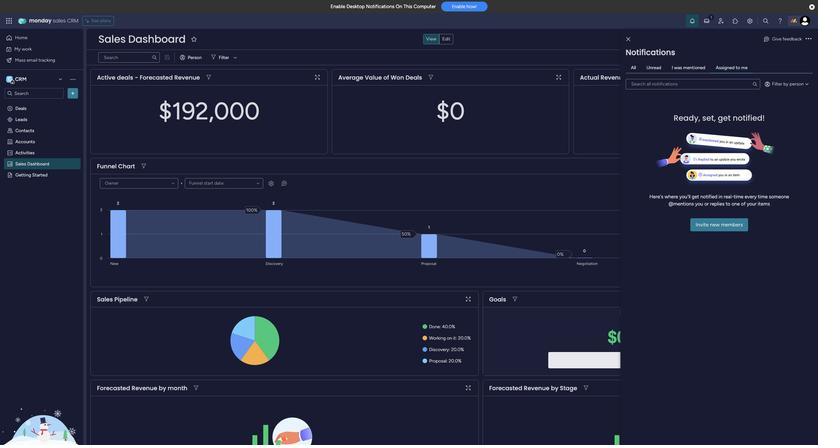 Task type: locate. For each thing, give the bounding box(es) containing it.
to
[[736, 65, 740, 70], [726, 201, 730, 207]]

$0 for actual revenue
[[678, 97, 707, 125]]

0 horizontal spatial v2 fullscreen image
[[466, 386, 471, 391]]

sales dashboard inside list box
[[15, 161, 49, 167]]

search image left filter by person 'button'
[[753, 81, 758, 87]]

1 horizontal spatial options image
[[806, 37, 812, 42]]

2 $0 from the left
[[678, 97, 707, 125]]

0 horizontal spatial deals
[[15, 106, 26, 111]]

2 time from the left
[[758, 194, 768, 200]]

apps image
[[732, 18, 739, 24]]

notified!
[[733, 113, 765, 123]]

0 horizontal spatial of
[[383, 73, 389, 81]]

1 horizontal spatial sales dashboard
[[98, 32, 186, 46]]

0 vertical spatial filter
[[219, 55, 229, 60]]

1 horizontal spatial filter
[[772, 81, 782, 87]]

dashboard
[[128, 32, 186, 46], [27, 161, 49, 167]]

2 horizontal spatial v2 fullscreen image
[[557, 75, 561, 80]]

2 vertical spatial sales
[[97, 295, 113, 304]]

workspace image
[[6, 76, 13, 83]]

lottie animation element
[[0, 380, 83, 446]]

workspace selection element
[[6, 75, 28, 84]]

working on it : 20.0%
[[429, 336, 471, 341]]

my work button
[[4, 44, 70, 54]]

none search field filter dashboard by text
[[98, 52, 160, 63]]

v2 funnel image for sales pipeline
[[144, 297, 149, 302]]

options image right feedback
[[806, 37, 812, 42]]

v2 funnel image for forecasted revenue by month
[[194, 386, 198, 391]]

1 horizontal spatial time
[[758, 194, 768, 200]]

real-
[[724, 194, 734, 200]]

0 horizontal spatial get
[[692, 194, 699, 200]]

notifications up unread
[[626, 47, 675, 58]]

none search field inside sales dashboard banner
[[98, 52, 160, 63]]

sales dashboard inside banner
[[98, 32, 186, 46]]

filter for filter by person
[[772, 81, 782, 87]]

1 vertical spatial of
[[741, 201, 746, 207]]

get inside here's where you'll get notified in real-time every time someone @mentions you or replies to one of your items
[[692, 194, 699, 200]]

1 horizontal spatial none search field
[[626, 79, 760, 89]]

: down 'on'
[[449, 347, 450, 353]]

search image for the search all notifications search box
[[753, 81, 758, 87]]

1 vertical spatial options image
[[70, 90, 76, 97]]

enable
[[331, 4, 345, 9], [452, 4, 465, 9]]

Search in workspace field
[[14, 90, 55, 97]]

1 vertical spatial sales dashboard
[[15, 161, 49, 167]]

$0
[[436, 97, 465, 125], [678, 97, 707, 125]]

None search field
[[98, 52, 160, 63], [626, 79, 760, 89]]

to inside here's where you'll get notified in real-time every time someone @mentions you or replies to one of your items
[[726, 201, 730, 207]]

crm
[[67, 17, 78, 24], [15, 76, 27, 82]]

contacts
[[15, 128, 34, 133]]

share
[[777, 36, 788, 41]]

list box
[[0, 101, 83, 269]]

to down real-
[[726, 201, 730, 207]]

every
[[745, 194, 757, 200]]

sales dashboard
[[98, 32, 186, 46], [15, 161, 49, 167]]

actual
[[580, 73, 599, 81]]

0 horizontal spatial enable
[[331, 4, 345, 9]]

display modes group
[[423, 34, 453, 44]]

sales dashboard up getting started
[[15, 161, 49, 167]]

1 horizontal spatial crm
[[67, 17, 78, 24]]

20.0% down discovery : 20.0%
[[449, 359, 462, 364]]

sales down 'plans'
[[98, 32, 126, 46]]

: left 40.0%
[[440, 324, 441, 330]]

none search field up deals
[[98, 52, 160, 63]]

v2 funnel image right the stage
[[584, 386, 588, 391]]

email
[[27, 57, 37, 63]]

0 vertical spatial dashboard
[[128, 32, 186, 46]]

1 vertical spatial notifications
[[626, 47, 675, 58]]

time up items
[[758, 194, 768, 200]]

0 horizontal spatial options image
[[70, 90, 76, 97]]

0 horizontal spatial forecasted
[[97, 384, 130, 392]]

dashboard inside banner
[[128, 32, 186, 46]]

2 horizontal spatial by
[[784, 81, 789, 87]]

filter inside filter popup button
[[219, 55, 229, 60]]

get up you
[[692, 194, 699, 200]]

0 vertical spatial sales
[[98, 32, 126, 46]]

0 horizontal spatial crm
[[15, 76, 27, 82]]

home button
[[4, 33, 70, 43]]

forecasted for forecasted revenue by month
[[97, 384, 130, 392]]

of
[[383, 73, 389, 81], [741, 201, 746, 207]]

@mentions
[[669, 201, 694, 207]]

one
[[732, 201, 740, 207]]

dialog
[[621, 29, 818, 446]]

v2 funnel image right pipeline
[[144, 297, 149, 302]]

filter by person button
[[762, 79, 813, 89]]

sales
[[53, 17, 66, 24]]

-
[[135, 73, 138, 81]]

person
[[188, 55, 202, 60]]

this
[[404, 4, 412, 9]]

enable left now!
[[452, 4, 465, 9]]

of left the won
[[383, 73, 389, 81]]

sales left pipeline
[[97, 295, 113, 304]]

0 horizontal spatial to
[[726, 201, 730, 207]]

0 vertical spatial of
[[383, 73, 389, 81]]

0 vertical spatial crm
[[67, 17, 78, 24]]

0 vertical spatial none search field
[[98, 52, 160, 63]]

by left the stage
[[551, 384, 558, 392]]

forecasted for forecasted revenue by stage
[[489, 384, 522, 392]]

enable for enable now!
[[452, 4, 465, 9]]

dialog containing notifications
[[621, 29, 818, 446]]

invite new members
[[696, 222, 743, 228]]

new
[[710, 222, 720, 228]]

filter left 'arrow down' image in the top of the page
[[219, 55, 229, 60]]

v2 funnel image for average value of won deals
[[429, 75, 433, 80]]

none search field the search all notifications
[[626, 79, 760, 89]]

monday sales crm
[[29, 17, 78, 24]]

filter inside filter by person 'button'
[[772, 81, 782, 87]]

time
[[734, 194, 744, 200], [758, 194, 768, 200]]

1 vertical spatial crm
[[15, 76, 27, 82]]

1 horizontal spatial of
[[741, 201, 746, 207]]

revenue for actual revenue
[[601, 73, 626, 81]]

sales dashboard up filter dashboard by text search field
[[98, 32, 186, 46]]

1 horizontal spatial v2 fullscreen image
[[798, 75, 803, 80]]

sales dashboard banner
[[87, 29, 815, 65]]

by for forecasted revenue by stage
[[551, 384, 558, 392]]

christina overa image
[[800, 16, 810, 26]]

sales right public dashboard image
[[15, 161, 26, 167]]

0 vertical spatial to
[[736, 65, 740, 70]]

v2 funnel image for goals
[[513, 297, 517, 302]]

0 horizontal spatial none search field
[[98, 52, 160, 63]]

: down discovery : 20.0%
[[447, 359, 448, 364]]

1 horizontal spatial notifications
[[626, 47, 675, 58]]

my
[[14, 46, 21, 52]]

0 vertical spatial notifications
[[366, 4, 395, 9]]

options image
[[806, 37, 812, 42], [70, 90, 76, 97]]

1 vertical spatial none search field
[[626, 79, 760, 89]]

1 horizontal spatial search image
[[753, 81, 758, 87]]

v2 fullscreen image
[[315, 75, 320, 80], [557, 75, 561, 80], [466, 297, 471, 302]]

by for forecasted revenue by month
[[159, 384, 166, 392]]

filter left person at the top right of the page
[[772, 81, 782, 87]]

1 time from the left
[[734, 194, 744, 200]]

to left me
[[736, 65, 740, 70]]

1 vertical spatial filter
[[772, 81, 782, 87]]

0 vertical spatial deals
[[406, 73, 422, 81]]

20.0% right it
[[458, 336, 471, 341]]

edit
[[442, 36, 451, 42]]

dapulse close image
[[809, 4, 815, 10]]

pipeline
[[114, 295, 138, 304]]

0 vertical spatial sales dashboard
[[98, 32, 186, 46]]

dashboard inside list box
[[27, 161, 49, 167]]

where
[[665, 194, 678, 200]]

20.0% down it
[[451, 347, 464, 353]]

see plans
[[91, 18, 111, 24]]

deals
[[117, 73, 133, 81]]

discovery : 20.0%
[[429, 347, 464, 353]]

0 horizontal spatial filter
[[219, 55, 229, 60]]

v2 fullscreen image
[[798, 75, 803, 80], [466, 386, 471, 391]]

none search field down mentioned
[[626, 79, 760, 89]]

0 vertical spatial options image
[[806, 37, 812, 42]]

20.0% for proposal : 20.0%
[[449, 359, 462, 364]]

1 horizontal spatial $0
[[678, 97, 707, 125]]

0 horizontal spatial sales dashboard
[[15, 161, 49, 167]]

0 horizontal spatial by
[[159, 384, 166, 392]]

0 horizontal spatial time
[[734, 194, 744, 200]]

2 vertical spatial 20.0%
[[449, 359, 462, 364]]

now!
[[467, 4, 477, 9]]

time up one
[[734, 194, 744, 200]]

see
[[91, 18, 99, 24]]

search image up the active deals - forecasted revenue
[[152, 55, 157, 60]]

0 horizontal spatial search image
[[152, 55, 157, 60]]

search image inside search box
[[753, 81, 758, 87]]

2 horizontal spatial forecasted
[[489, 384, 522, 392]]

: for done
[[440, 324, 441, 330]]

home
[[15, 35, 28, 41]]

enable for enable desktop notifications on this computer
[[331, 4, 345, 9]]

v2 funnel image down filter popup button
[[207, 75, 211, 80]]

1 $0 from the left
[[436, 97, 465, 125]]

0 vertical spatial get
[[718, 113, 731, 123]]

1 vertical spatial dashboard
[[27, 161, 49, 167]]

active deals - forecasted revenue
[[97, 73, 200, 81]]

1 vertical spatial search image
[[753, 81, 758, 87]]

0 horizontal spatial dashboard
[[27, 161, 49, 167]]

0 vertical spatial v2 fullscreen image
[[798, 75, 803, 80]]

1 vertical spatial to
[[726, 201, 730, 207]]

by left person at the top right of the page
[[784, 81, 789, 87]]

1 vertical spatial v2 fullscreen image
[[466, 386, 471, 391]]

1 horizontal spatial by
[[551, 384, 558, 392]]

all
[[631, 65, 636, 70]]

v2 funnel image
[[429, 75, 433, 80], [633, 75, 637, 80], [513, 297, 517, 302], [194, 386, 198, 391]]

plans
[[100, 18, 111, 24]]

0 vertical spatial search image
[[152, 55, 157, 60]]

crm right sales
[[67, 17, 78, 24]]

computer
[[414, 4, 436, 9]]

crm right workspace icon
[[15, 76, 27, 82]]

notified
[[700, 194, 718, 200]]

40.0%
[[442, 324, 455, 330]]

v2 funnel image
[[207, 75, 211, 80], [142, 164, 146, 169], [144, 297, 149, 302], [584, 386, 588, 391]]

revenue
[[174, 73, 200, 81], [601, 73, 626, 81], [132, 384, 157, 392], [524, 384, 550, 392]]

1 horizontal spatial dashboard
[[128, 32, 186, 46]]

1 vertical spatial get
[[692, 194, 699, 200]]

search image
[[152, 55, 157, 60], [753, 81, 758, 87]]

see plans button
[[82, 16, 114, 26]]

revenue for forecasted revenue by stage
[[524, 384, 550, 392]]

notifications
[[366, 4, 395, 9], [626, 47, 675, 58]]

options image down workspace options icon
[[70, 90, 76, 97]]

give
[[772, 36, 782, 42]]

actual revenue
[[580, 73, 626, 81]]

view
[[426, 36, 436, 42]]

0 horizontal spatial v2 fullscreen image
[[315, 75, 320, 80]]

of right one
[[741, 201, 746, 207]]

$0 for average value of won deals
[[436, 97, 465, 125]]

search image for filter dashboard by text search box
[[152, 55, 157, 60]]

enable left desktop
[[331, 4, 345, 9]]

it
[[453, 336, 456, 341]]

filter for filter
[[219, 55, 229, 60]]

monday
[[29, 17, 51, 24]]

public dashboard image
[[7, 161, 13, 167]]

your
[[747, 201, 757, 207]]

forecasted
[[140, 73, 173, 81], [97, 384, 130, 392], [489, 384, 522, 392]]

mass email tracking
[[15, 57, 55, 63]]

revenue for forecasted revenue by month
[[132, 384, 157, 392]]

:
[[440, 324, 441, 330], [456, 336, 457, 341], [449, 347, 450, 353], [447, 359, 448, 364]]

option
[[0, 102, 83, 104]]

deals up leads at the top left of page
[[15, 106, 26, 111]]

1 vertical spatial 20.0%
[[451, 347, 464, 353]]

get right set,
[[718, 113, 731, 123]]

enable inside "button"
[[452, 4, 465, 9]]

1 vertical spatial sales
[[15, 161, 26, 167]]

$192,000
[[159, 97, 260, 125]]

funnel
[[97, 162, 117, 170]]

search image inside filter dashboard by text search box
[[152, 55, 157, 60]]

0 horizontal spatial $0
[[436, 97, 465, 125]]

notifications left 'on'
[[366, 4, 395, 9]]

deals right the won
[[406, 73, 422, 81]]

1 horizontal spatial enable
[[452, 4, 465, 9]]

by left the month
[[159, 384, 166, 392]]

v2 funnel image right "chart"
[[142, 164, 146, 169]]



Task type: vqa. For each thing, say whether or not it's contained in the screenshot.
v2 funnel icon for Forecasted Revenue by Stage
yes



Task type: describe. For each thing, give the bounding box(es) containing it.
me
[[741, 65, 748, 70]]

enable now! button
[[441, 2, 488, 12]]

search everything image
[[763, 18, 769, 24]]

assigned
[[716, 65, 735, 70]]

invite
[[696, 222, 709, 228]]

Sales Dashboard field
[[97, 32, 187, 46]]

mass email tracking button
[[4, 55, 70, 65]]

give feedback button
[[761, 34, 804, 44]]

1 horizontal spatial get
[[718, 113, 731, 123]]

ready,
[[674, 113, 700, 123]]

1 horizontal spatial v2 fullscreen image
[[466, 297, 471, 302]]

here's
[[650, 194, 663, 200]]

or
[[705, 201, 709, 207]]

: right 'on'
[[456, 336, 457, 341]]

started
[[32, 172, 47, 178]]

v2 fullscreen image for actual revenue
[[798, 75, 803, 80]]

: for proposal
[[447, 359, 448, 364]]

help image
[[777, 18, 784, 24]]

1 horizontal spatial forecasted
[[140, 73, 173, 81]]

20.0% for discovery : 20.0%
[[451, 347, 464, 353]]

assigned to me
[[716, 65, 748, 70]]

v2 funnel image for forecasted revenue by stage
[[584, 386, 588, 391]]

1 image
[[708, 13, 714, 21]]

set,
[[702, 113, 716, 123]]

ready, set, get notified!
[[674, 113, 765, 123]]

i
[[672, 65, 673, 70]]

arrow down image
[[231, 54, 239, 61]]

0 horizontal spatial notifications
[[366, 4, 395, 9]]

you
[[695, 201, 703, 207]]

done
[[429, 324, 440, 330]]

1 horizontal spatial deals
[[406, 73, 422, 81]]

sales pipeline
[[97, 295, 138, 304]]

forecasted revenue by month
[[97, 384, 187, 392]]

accounts
[[15, 139, 35, 144]]

getting started
[[15, 172, 47, 178]]

discovery
[[429, 347, 449, 353]]

getting
[[15, 172, 31, 178]]

mentioned
[[683, 65, 705, 70]]

v2 funnel image for active deals - forecasted revenue
[[207, 75, 211, 80]]

value
[[365, 73, 382, 81]]

unread
[[647, 65, 661, 70]]

by inside 'button'
[[784, 81, 789, 87]]

sales inside list box
[[15, 161, 26, 167]]

1 vertical spatial deals
[[15, 106, 26, 111]]

emails settings image
[[747, 18, 753, 24]]

v2 fullscreen image for $192,000
[[315, 75, 320, 80]]

sales inside banner
[[98, 32, 126, 46]]

average value of won deals
[[338, 73, 422, 81]]

v2 funnel image for actual revenue
[[633, 75, 637, 80]]

lottie animation image
[[0, 380, 83, 446]]

goals
[[489, 295, 506, 304]]

proposal : 20.0%
[[429, 359, 462, 364]]

public board image
[[7, 172, 13, 178]]

done : 40.0%
[[429, 324, 455, 330]]

in
[[719, 194, 723, 200]]

of inside here's where you'll get notified in real-time every time someone @mentions you or replies to one of your items
[[741, 201, 746, 207]]

Search all notifications search field
[[626, 79, 760, 89]]

you'll
[[679, 194, 691, 200]]

v2 funnel image for funnel chart
[[142, 164, 146, 169]]

average
[[338, 73, 363, 81]]

options image inside dialog
[[806, 37, 812, 42]]

enable now!
[[452, 4, 477, 9]]

items
[[758, 201, 770, 207]]

work
[[22, 46, 32, 52]]

person button
[[177, 52, 206, 63]]

filter button
[[208, 52, 239, 63]]

v2 fullscreen image for $0
[[557, 75, 561, 80]]

workspace options image
[[70, 76, 76, 83]]

activities
[[15, 150, 35, 155]]

add to favorites image
[[191, 36, 197, 42]]

1 horizontal spatial to
[[736, 65, 740, 70]]

Filter dashboard by text search field
[[98, 52, 160, 63]]

notifications inside dialog
[[626, 47, 675, 58]]

invite new members button
[[691, 218, 748, 231]]

won
[[391, 73, 404, 81]]

mass
[[15, 57, 25, 63]]

forecasted revenue by stage
[[489, 384, 577, 392]]

c
[[8, 76, 11, 82]]

invite members image
[[718, 18, 724, 24]]

replies
[[710, 201, 725, 207]]

month
[[168, 384, 187, 392]]

inbox image
[[704, 18, 710, 24]]

tracking
[[39, 57, 55, 63]]

give feedback
[[772, 36, 802, 42]]

list box containing deals
[[0, 101, 83, 269]]

stage
[[560, 384, 577, 392]]

on
[[396, 4, 402, 9]]

here's where you'll get notified in real-time every time someone @mentions you or replies to one of your items
[[650, 194, 789, 207]]

view button
[[423, 34, 439, 44]]

select product image
[[6, 18, 12, 24]]

working
[[429, 336, 446, 341]]

person
[[790, 81, 804, 87]]

proposal
[[429, 359, 447, 364]]

notifications image
[[689, 18, 696, 24]]

: for discovery
[[449, 347, 450, 353]]

on
[[447, 336, 452, 341]]

crm inside workspace selection element
[[15, 76, 27, 82]]

v2 fullscreen image for forecasted revenue by month
[[466, 386, 471, 391]]

desktop
[[347, 4, 365, 9]]

share button
[[765, 34, 791, 44]]

feedback
[[783, 36, 802, 42]]

funnel chart
[[97, 162, 135, 170]]

i was mentioned
[[672, 65, 705, 70]]

was
[[674, 65, 682, 70]]

my work
[[14, 46, 32, 52]]

edit button
[[439, 34, 453, 44]]

active
[[97, 73, 115, 81]]

someone
[[769, 194, 789, 200]]

leads
[[15, 117, 27, 122]]

0 vertical spatial 20.0%
[[458, 336, 471, 341]]



